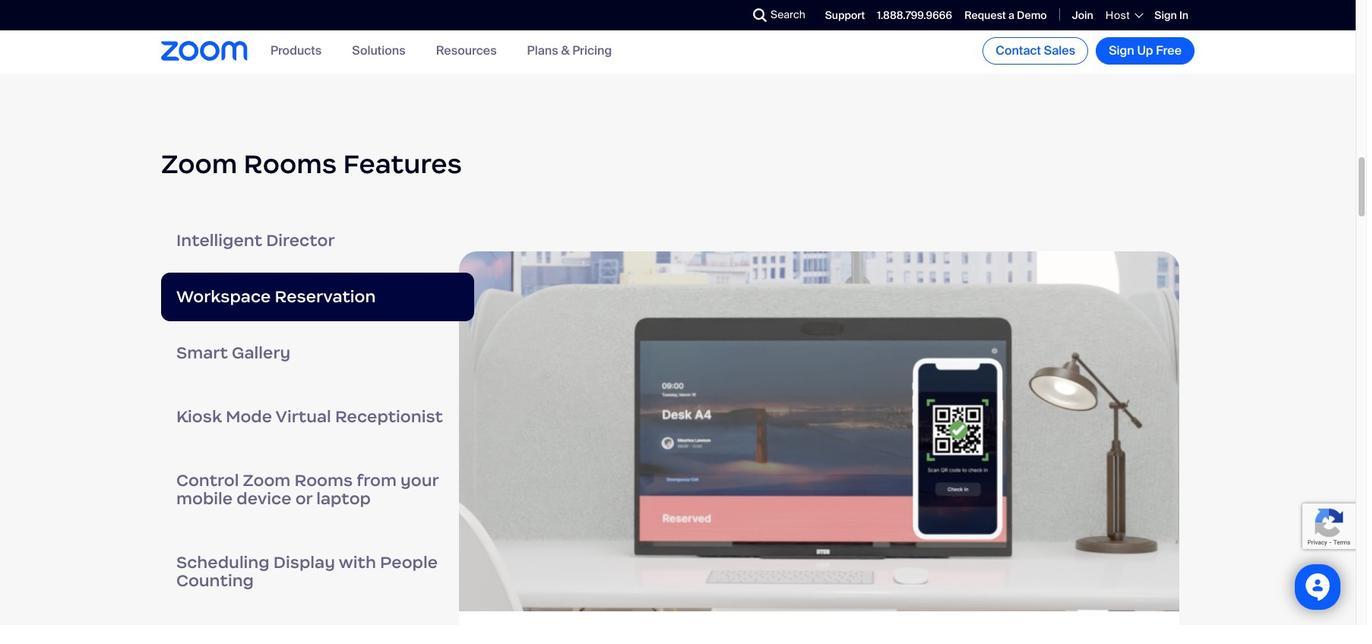 Task type: vqa. For each thing, say whether or not it's contained in the screenshot.
the instead
no



Task type: locate. For each thing, give the bounding box(es) containing it.
or
[[295, 489, 313, 510]]

sign in link
[[1155, 8, 1189, 22]]

1.888.799.9666 link
[[878, 8, 953, 22]]

scheduling display with people counting
[[176, 553, 438, 592]]

1 horizontal spatial zoom
[[243, 471, 291, 491]]

contact
[[996, 43, 1042, 59]]

1 vertical spatial sign
[[1110, 43, 1135, 59]]

sign up free
[[1110, 43, 1182, 59]]

scheduling
[[176, 553, 270, 573]]

sign left up
[[1110, 43, 1135, 59]]

None search field
[[698, 3, 757, 27]]

pricing
[[573, 43, 612, 59]]

up
[[1138, 43, 1154, 59]]

1 vertical spatial zoom
[[243, 471, 291, 491]]

your
[[401, 471, 439, 491]]

plans & pricing link
[[527, 43, 612, 59]]

virtual
[[276, 407, 331, 427]]

products
[[271, 43, 322, 59]]

kiosk mode virtual receptionist button
[[161, 386, 474, 449]]

receptionist
[[335, 407, 443, 427]]

workspace reservation group
[[459, 252, 1180, 626]]

request a demo
[[965, 8, 1048, 22]]

1 vertical spatial rooms
[[295, 471, 353, 491]]

0 vertical spatial rooms
[[244, 147, 337, 181]]

support
[[826, 8, 866, 22]]

free
[[1157, 43, 1182, 59]]

rooms
[[244, 147, 337, 181], [295, 471, 353, 491]]

mobile
[[176, 489, 233, 510]]

in
[[1180, 8, 1189, 22]]

resources
[[436, 43, 497, 59]]

intelligent director
[[176, 230, 335, 251]]

join link
[[1073, 8, 1094, 22]]

&
[[561, 43, 570, 59]]

0 horizontal spatial zoom
[[161, 147, 238, 181]]

workspace reservation button
[[161, 273, 474, 322]]

gallery
[[232, 343, 291, 364]]

workspaces image
[[459, 252, 1180, 612]]

sign for sign up free
[[1110, 43, 1135, 59]]

counting
[[176, 571, 254, 592]]

tab list containing intelligent director
[[161, 209, 474, 626]]

sign
[[1155, 8, 1178, 22], [1110, 43, 1135, 59]]

intelligent director button
[[161, 209, 474, 273]]

host button
[[1106, 8, 1143, 22]]

people
[[380, 553, 438, 573]]

0 horizontal spatial sign
[[1110, 43, 1135, 59]]

0 vertical spatial sign
[[1155, 8, 1178, 22]]

1 horizontal spatial sign
[[1155, 8, 1178, 22]]

sign left 'in'
[[1155, 8, 1178, 22]]

tab list
[[161, 209, 474, 626]]

1.888.799.9666
[[878, 8, 953, 22]]

card label element
[[459, 252, 1180, 626]]

intelligent
[[176, 230, 262, 251]]

zoom
[[161, 147, 238, 181], [243, 471, 291, 491]]



Task type: describe. For each thing, give the bounding box(es) containing it.
search image
[[754, 8, 767, 22]]

request a demo link
[[965, 8, 1048, 22]]

plans
[[527, 43, 559, 59]]

rooms inside control zoom rooms from your mobile device or laptop
[[295, 471, 353, 491]]

kiosk mode virtual receptionist
[[176, 407, 443, 427]]

zoom logo image
[[161, 41, 248, 61]]

director
[[266, 230, 335, 251]]

solutions button
[[352, 43, 406, 59]]

device
[[237, 489, 292, 510]]

zoom inside control zoom rooms from your mobile device or laptop
[[243, 471, 291, 491]]

features
[[343, 147, 462, 181]]

from
[[357, 471, 397, 491]]

sign in
[[1155, 8, 1189, 22]]

smart gallery
[[176, 343, 291, 364]]

0 vertical spatial zoom
[[161, 147, 238, 181]]

sign for sign in
[[1155, 8, 1178, 22]]

plans & pricing
[[527, 43, 612, 59]]

join
[[1073, 8, 1094, 22]]

search image
[[754, 8, 767, 22]]

sales
[[1045, 43, 1076, 59]]

contact sales link
[[983, 37, 1089, 65]]

kiosk
[[176, 407, 222, 427]]

mode
[[226, 407, 272, 427]]

contact sales
[[996, 43, 1076, 59]]

host
[[1106, 8, 1131, 22]]

support link
[[826, 8, 866, 22]]

tabbed carousel element
[[0, 209, 1195, 626]]

demo
[[1018, 8, 1048, 22]]

control zoom rooms from your mobile device or laptop button
[[161, 449, 474, 532]]

reservation
[[275, 287, 376, 307]]

smart gallery button
[[161, 322, 474, 386]]

smart
[[176, 343, 228, 364]]

with
[[339, 553, 376, 573]]

products button
[[271, 43, 322, 59]]

workspace reservation
[[176, 287, 376, 307]]

a
[[1009, 8, 1015, 22]]

control zoom rooms from your mobile device or laptop
[[176, 471, 439, 510]]

zoom rooms features
[[161, 147, 462, 181]]

laptop
[[316, 489, 371, 510]]

solutions
[[352, 43, 406, 59]]

display
[[274, 553, 335, 573]]

resources button
[[436, 43, 497, 59]]

workspace
[[176, 287, 271, 307]]

scheduling display with people counting button
[[161, 532, 474, 614]]

search
[[771, 8, 806, 21]]

request
[[965, 8, 1007, 22]]

sign up free link
[[1097, 37, 1195, 65]]

control
[[176, 471, 239, 491]]



